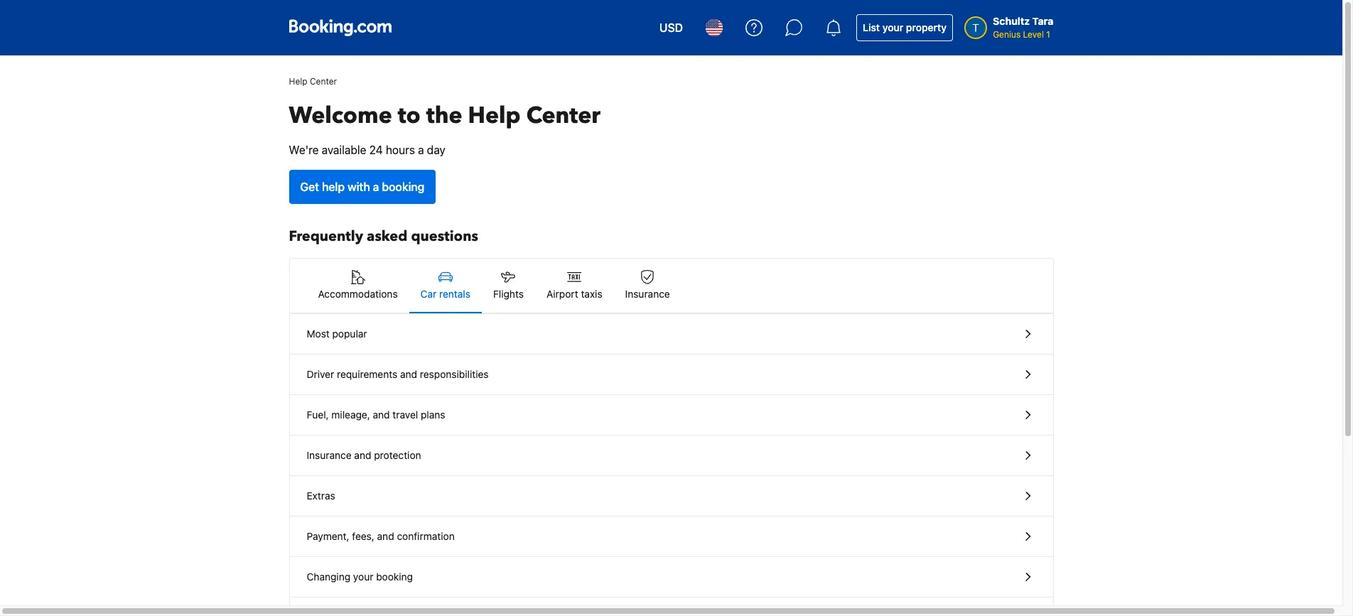 Task type: describe. For each thing, give the bounding box(es) containing it.
airport taxis button
[[535, 259, 614, 313]]

driver requirements and responsibilities
[[307, 368, 489, 380]]

fuel, mileage, and travel plans button
[[290, 395, 1053, 436]]

questions
[[411, 227, 478, 246]]

requirements
[[337, 368, 397, 380]]

most popular button
[[290, 314, 1053, 355]]

and left protection
[[354, 449, 371, 461]]

welcome to the help center
[[289, 100, 601, 131]]

we're available 24 hours a day
[[289, 144, 445, 156]]

to
[[398, 100, 421, 131]]

help center
[[289, 76, 337, 87]]

flights button
[[482, 259, 535, 313]]

day
[[427, 144, 445, 156]]

frequently
[[289, 227, 363, 246]]

a inside get help with a booking button
[[373, 181, 379, 193]]

accommodations button
[[307, 259, 409, 313]]

and for fees,
[[377, 530, 394, 542]]

level
[[1023, 29, 1044, 40]]

usd
[[659, 21, 683, 34]]

confirmation
[[397, 530, 455, 542]]

car rentals button
[[409, 259, 482, 313]]

the
[[426, 100, 462, 131]]

your for property
[[883, 21, 903, 33]]

mileage,
[[331, 409, 370, 421]]

most
[[307, 328, 330, 340]]

hours
[[386, 144, 415, 156]]

fuel, mileage, and travel plans
[[307, 409, 445, 421]]

asked
[[367, 227, 408, 246]]

insurance and protection
[[307, 449, 421, 461]]

payment,
[[307, 530, 349, 542]]

and for requirements
[[400, 368, 417, 380]]

accommodations
[[318, 288, 398, 300]]

schultz
[[993, 15, 1030, 27]]

taxis
[[581, 288, 602, 300]]

payment, fees, and confirmation
[[307, 530, 455, 542]]

1 vertical spatial help
[[468, 100, 521, 131]]

1 vertical spatial booking
[[376, 571, 413, 583]]

airport taxis
[[547, 288, 602, 300]]

available
[[322, 144, 366, 156]]

get help with a booking button
[[289, 170, 436, 204]]

extras
[[307, 490, 335, 502]]

we're
[[289, 144, 319, 156]]

0 horizontal spatial center
[[310, 76, 337, 87]]

frequently asked questions
[[289, 227, 478, 246]]

list
[[863, 21, 880, 33]]



Task type: locate. For each thing, give the bounding box(es) containing it.
and right 'fees,'
[[377, 530, 394, 542]]

tab list containing accommodations
[[290, 259, 1053, 314]]

your
[[883, 21, 903, 33], [353, 571, 373, 583]]

help
[[322, 181, 345, 193]]

car rentals
[[420, 288, 470, 300]]

popular
[[332, 328, 367, 340]]

1 horizontal spatial center
[[526, 100, 601, 131]]

1 horizontal spatial insurance
[[625, 288, 670, 300]]

driver requirements and responsibilities button
[[290, 355, 1053, 395]]

1 horizontal spatial a
[[418, 144, 424, 156]]

and up 'travel' at bottom
[[400, 368, 417, 380]]

protection
[[374, 449, 421, 461]]

changing your booking
[[307, 571, 413, 583]]

1 vertical spatial your
[[353, 571, 373, 583]]

a right with
[[373, 181, 379, 193]]

tab list
[[290, 259, 1053, 314]]

travel
[[393, 409, 418, 421]]

1 horizontal spatial help
[[468, 100, 521, 131]]

24
[[369, 144, 383, 156]]

insurance for insurance
[[625, 288, 670, 300]]

usd button
[[651, 11, 692, 45]]

insurance button
[[614, 259, 681, 313]]

0 horizontal spatial a
[[373, 181, 379, 193]]

a left "day"
[[418, 144, 424, 156]]

1 horizontal spatial your
[[883, 21, 903, 33]]

a
[[418, 144, 424, 156], [373, 181, 379, 193]]

list your property
[[863, 21, 947, 33]]

genius
[[993, 29, 1021, 40]]

booking
[[382, 181, 425, 193], [376, 571, 413, 583]]

property
[[906, 21, 947, 33]]

plans
[[421, 409, 445, 421]]

your right list
[[883, 21, 903, 33]]

insurance for insurance and protection
[[307, 449, 352, 461]]

help
[[289, 76, 307, 87], [468, 100, 521, 131]]

fees,
[[352, 530, 374, 542]]

airport
[[547, 288, 578, 300]]

your right changing
[[353, 571, 373, 583]]

flights
[[493, 288, 524, 300]]

tara
[[1032, 15, 1054, 27]]

1 vertical spatial insurance
[[307, 449, 352, 461]]

0 vertical spatial help
[[289, 76, 307, 87]]

your inside button
[[353, 571, 373, 583]]

0 vertical spatial booking
[[382, 181, 425, 193]]

get help with a booking
[[300, 181, 425, 193]]

booking down 'payment, fees, and confirmation'
[[376, 571, 413, 583]]

0 horizontal spatial help
[[289, 76, 307, 87]]

welcome
[[289, 100, 392, 131]]

schultz tara genius level 1
[[993, 15, 1054, 40]]

most popular
[[307, 328, 367, 340]]

1
[[1046, 29, 1050, 40]]

car
[[420, 288, 437, 300]]

rentals
[[439, 288, 470, 300]]

driver
[[307, 368, 334, 380]]

0 horizontal spatial your
[[353, 571, 373, 583]]

insurance and protection button
[[290, 436, 1053, 476]]

insurance up extras
[[307, 449, 352, 461]]

payment, fees, and confirmation button
[[290, 517, 1053, 557]]

0 horizontal spatial insurance
[[307, 449, 352, 461]]

center
[[310, 76, 337, 87], [526, 100, 601, 131]]

booking.com online hotel reservations image
[[289, 19, 391, 36]]

fuel,
[[307, 409, 329, 421]]

1 vertical spatial center
[[526, 100, 601, 131]]

0 vertical spatial insurance
[[625, 288, 670, 300]]

your for booking
[[353, 571, 373, 583]]

booking down hours
[[382, 181, 425, 193]]

1 vertical spatial a
[[373, 181, 379, 193]]

insurance
[[625, 288, 670, 300], [307, 449, 352, 461]]

get
[[300, 181, 319, 193]]

help right the
[[468, 100, 521, 131]]

changing your booking button
[[290, 557, 1053, 598]]

responsibilities
[[420, 368, 489, 380]]

0 vertical spatial a
[[418, 144, 424, 156]]

and for mileage,
[[373, 409, 390, 421]]

insurance up most popular button at bottom
[[625, 288, 670, 300]]

list your property link
[[856, 14, 953, 41]]

and
[[400, 368, 417, 380], [373, 409, 390, 421], [354, 449, 371, 461], [377, 530, 394, 542]]

0 vertical spatial center
[[310, 76, 337, 87]]

0 vertical spatial your
[[883, 21, 903, 33]]

changing
[[307, 571, 350, 583]]

and left 'travel' at bottom
[[373, 409, 390, 421]]

extras button
[[290, 476, 1053, 517]]

help up welcome
[[289, 76, 307, 87]]

with
[[348, 181, 370, 193]]



Task type: vqa. For each thing, say whether or not it's contained in the screenshot.
Credit
no



